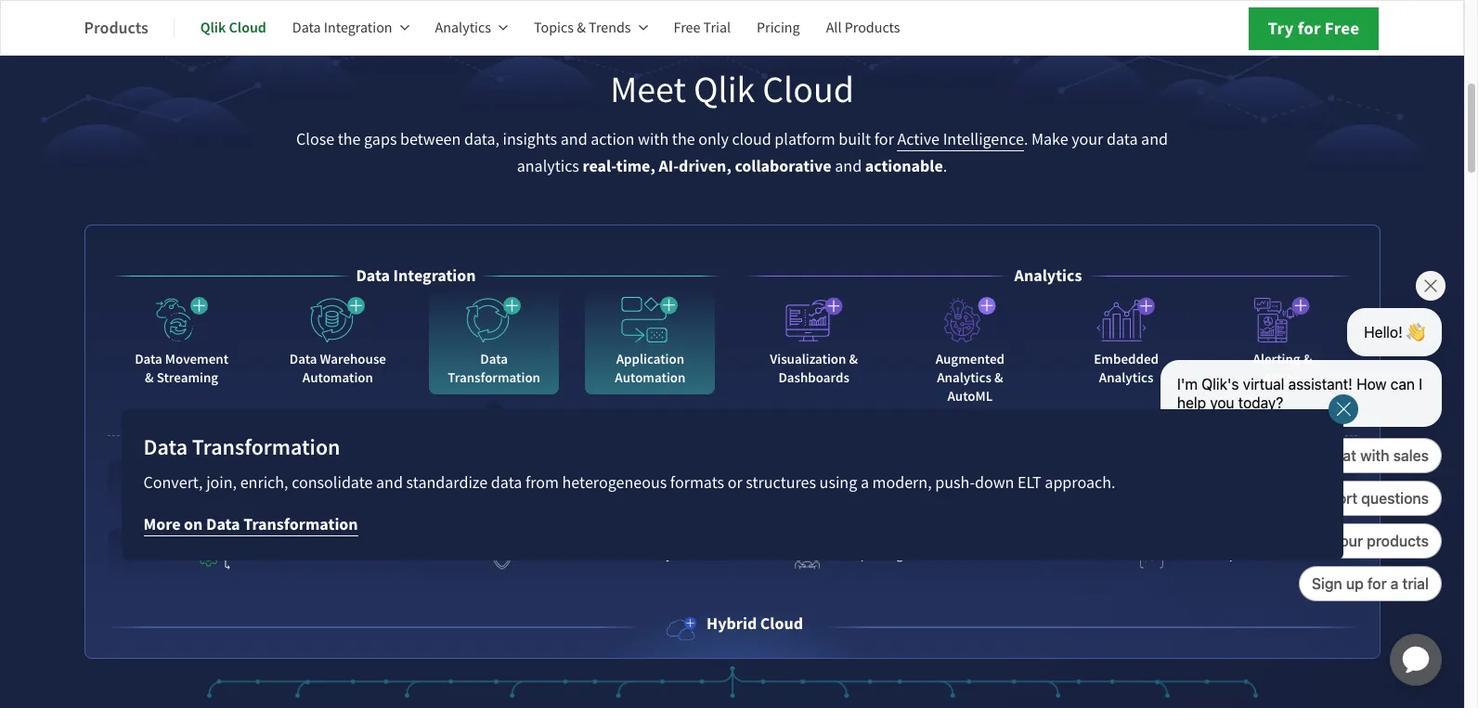 Task type: describe. For each thing, give the bounding box(es) containing it.
convert, join, enrich, consolidate and standardize data from heterogeneous formats or structures using a modern, push-down elt approach.
[[143, 473, 1116, 494]]

hybrid
[[707, 613, 757, 635]]

ai-
[[659, 155, 679, 178]]

driven,
[[679, 155, 732, 178]]

collaboration
[[917, 545, 997, 564]]

collaborative
[[735, 155, 832, 178]]

action
[[591, 129, 635, 151]]

automation inside data warehouse automation
[[303, 369, 373, 387]]

built
[[839, 129, 871, 151]]

data movement & streaming
[[135, 350, 229, 387]]

free inside products menu bar
[[674, 19, 701, 37]]

streaming
[[157, 369, 218, 387]]

1 vertical spatial transformation
[[192, 433, 340, 463]]

data inside 'link'
[[292, 19, 321, 37]]

. make your data and analytics
[[517, 129, 1168, 178]]

. inside . make your data and analytics
[[1024, 129, 1028, 151]]

0 horizontal spatial for
[[875, 129, 894, 151]]

analytics inside the embedded analytics
[[1099, 369, 1154, 387]]

active intelligence link
[[897, 129, 1024, 152]]

augmented analytics & automl button
[[905, 289, 1035, 413]]

structures
[[746, 473, 816, 494]]

and up real-
[[561, 129, 587, 151]]

governance & security button
[[422, 529, 728, 581]]

trends
[[589, 19, 631, 37]]

data movement & streaming button
[[117, 289, 247, 395]]

cloud for hybrid cloud
[[760, 613, 803, 635]]

with
[[638, 129, 669, 151]]

modern,
[[872, 473, 932, 494]]

trial
[[703, 19, 731, 37]]

consolidate
[[292, 473, 373, 494]]

data,
[[464, 129, 500, 151]]

embedded analytics
[[1094, 350, 1159, 387]]

intelligence
[[943, 129, 1024, 151]]

application automation
[[615, 350, 686, 387]]

1 horizontal spatial products
[[845, 19, 900, 37]]

topics & trends link
[[534, 6, 648, 50]]

data transformation tooltip
[[0, 395, 1464, 561]]

try for free
[[1268, 17, 1360, 40]]

only
[[698, 129, 729, 151]]

insights
[[503, 129, 557, 151]]

augmented
[[936, 350, 1005, 369]]

analytics inside products menu bar
[[435, 19, 491, 37]]

between
[[400, 129, 461, 151]]

gaps
[[364, 129, 397, 151]]

visualization & dashboards button
[[749, 289, 879, 395]]

products menu bar
[[84, 6, 926, 50]]

for inside try for free link
[[1298, 17, 1321, 40]]

real-time, ai-driven, collaborative and actionable .
[[583, 155, 947, 178]]

embedded analytics button
[[1061, 289, 1191, 395]]

real-
[[583, 155, 616, 178]]

security
[[625, 545, 673, 564]]

try for free link
[[1248, 7, 1379, 50]]

a
[[861, 473, 869, 494]]

more on data transformation link
[[143, 514, 358, 537]]

time,
[[616, 155, 655, 178]]

more
[[143, 514, 181, 536]]

active
[[897, 129, 940, 151]]

your
[[1072, 129, 1103, 151]]

reporting & collaboration
[[846, 545, 997, 564]]

visualization & dashboards
[[770, 350, 858, 387]]

enrich,
[[240, 473, 288, 494]]

free trial
[[674, 19, 731, 37]]

all products
[[826, 19, 900, 37]]

orchestration button
[[107, 529, 414, 581]]

free trial link
[[674, 6, 731, 50]]

make
[[1032, 129, 1068, 151]]

reporting
[[846, 545, 903, 564]]

and inside real-time, ai-driven, collaborative and actionable .
[[835, 156, 862, 178]]

1 horizontal spatial free
[[1325, 17, 1360, 40]]

topics & trends
[[534, 19, 631, 37]]

hybrid cloud button
[[661, 611, 803, 644]]

heterogeneous
[[562, 473, 667, 494]]

visualization
[[770, 350, 846, 369]]

hybrid cloud
[[707, 613, 803, 635]]

data transformation button
[[429, 289, 559, 395]]

down
[[975, 473, 1014, 494]]

using
[[820, 473, 857, 494]]

analytics link
[[435, 6, 508, 50]]

from
[[526, 473, 559, 494]]

data transformation inside data transformation button
[[448, 350, 540, 387]]

data warehouse automation
[[290, 350, 386, 387]]



Task type: locate. For each thing, give the bounding box(es) containing it.
governance
[[541, 545, 611, 564]]

data inside "tooltip"
[[491, 473, 522, 494]]

topics
[[534, 19, 574, 37]]

close
[[296, 129, 334, 151]]

and right consolidate
[[376, 473, 403, 494]]

1 automation from the left
[[303, 369, 373, 387]]

push-
[[935, 473, 975, 494]]

the
[[338, 129, 361, 151], [672, 129, 695, 151]]

and inside data transformation "tooltip"
[[376, 473, 403, 494]]

1 vertical spatial qlik
[[694, 66, 755, 113]]

& for topics & trends
[[577, 19, 586, 37]]

0 horizontal spatial data
[[491, 473, 522, 494]]

0 vertical spatial for
[[1298, 17, 1321, 40]]

& right reporting
[[906, 545, 915, 564]]

1 vertical spatial data integration
[[356, 265, 476, 287]]

join,
[[206, 473, 237, 494]]

transformation
[[448, 369, 540, 387], [192, 433, 340, 463], [243, 514, 358, 536]]

on
[[184, 514, 203, 536]]

data inside . make your data and analytics
[[1107, 129, 1138, 151]]

data integration inside data integration 'link'
[[292, 19, 392, 37]]

integration
[[324, 19, 392, 37], [393, 265, 476, 287]]

1 vertical spatial integration
[[393, 265, 476, 287]]

data right "your"
[[1107, 129, 1138, 151]]

dashboards
[[778, 369, 850, 387]]

2 the from the left
[[672, 129, 695, 151]]

integration inside 'link'
[[324, 19, 392, 37]]

application automation button
[[585, 289, 715, 395]]

cloud
[[732, 129, 771, 151]]

0 vertical spatial integration
[[324, 19, 392, 37]]

data transformation
[[448, 350, 540, 387], [143, 433, 340, 463]]

analytics
[[517, 156, 579, 178]]

& inside augmented analytics & automl
[[994, 369, 1003, 387]]

application
[[1368, 612, 1464, 709]]

&
[[577, 19, 586, 37], [849, 350, 858, 369], [145, 369, 154, 387], [994, 369, 1003, 387], [614, 545, 622, 564], [906, 545, 915, 564]]

augmented analytics & automl
[[936, 350, 1005, 406]]

more on data transformation
[[143, 514, 358, 536]]

0 horizontal spatial the
[[338, 129, 361, 151]]

0 horizontal spatial free
[[674, 19, 701, 37]]

1 horizontal spatial for
[[1298, 17, 1321, 40]]

cloud
[[229, 18, 266, 37], [763, 66, 854, 113], [760, 613, 803, 635]]

2 vertical spatial transformation
[[243, 514, 358, 536]]

for right the built
[[875, 129, 894, 151]]

and right "your"
[[1141, 129, 1168, 151]]

0 horizontal spatial data transformation
[[143, 433, 340, 463]]

data transformation inside data transformation "tooltip"
[[143, 433, 340, 463]]

& left the streaming
[[145, 369, 154, 387]]

1 horizontal spatial the
[[672, 129, 695, 151]]

the left gaps
[[338, 129, 361, 151]]

& inside visualization & dashboards
[[849, 350, 858, 369]]

and down the built
[[835, 156, 862, 178]]

meet qlik cloud
[[610, 66, 854, 113]]

all products link
[[826, 6, 900, 50]]

free left "trial"
[[674, 19, 701, 37]]

approach.
[[1045, 473, 1116, 494]]

transformation inside button
[[448, 369, 540, 387]]

platform
[[775, 129, 836, 151]]

0 vertical spatial data integration
[[292, 19, 392, 37]]

reporting & collaboration button
[[736, 529, 1043, 581]]

0 vertical spatial transformation
[[448, 369, 540, 387]]

pricing
[[757, 19, 800, 37]]

0 horizontal spatial qlik
[[200, 18, 226, 37]]

data inside data movement & streaming
[[135, 350, 162, 369]]

qlik
[[200, 18, 226, 37], [694, 66, 755, 113]]

& left security
[[614, 545, 622, 564]]

0 horizontal spatial integration
[[324, 19, 392, 37]]

data warehouse automation button
[[273, 289, 403, 395]]

movement
[[165, 350, 229, 369]]

1 vertical spatial for
[[875, 129, 894, 151]]

close the gaps between data, insights and action with the only cloud platform built for active intelligence
[[296, 129, 1024, 151]]

1 horizontal spatial qlik
[[694, 66, 755, 113]]

orchestration
[[253, 545, 333, 564]]

1 vertical spatial data
[[491, 473, 522, 494]]

2 automation from the left
[[615, 369, 686, 387]]

for
[[1298, 17, 1321, 40], [875, 129, 894, 151]]

& inside button
[[614, 545, 622, 564]]

or
[[728, 473, 743, 494]]

qlik cloud
[[200, 18, 266, 37]]

0 vertical spatial data
[[1107, 129, 1138, 151]]

1 vertical spatial .
[[943, 156, 947, 178]]

automl
[[948, 387, 993, 406]]

. inside real-time, ai-driven, collaborative and actionable .
[[943, 156, 947, 178]]

0 vertical spatial .
[[1024, 129, 1028, 151]]

qlik inside products menu bar
[[200, 18, 226, 37]]

try
[[1268, 17, 1294, 40]]

& right the 'automl'
[[994, 369, 1003, 387]]

analytics inside augmented analytics & automl
[[937, 369, 992, 387]]

data inside data warehouse automation
[[290, 350, 317, 369]]

free right try
[[1325, 17, 1360, 40]]

application
[[616, 350, 684, 369]]

data integration link
[[292, 6, 409, 50]]

all
[[826, 19, 842, 37]]

meet
[[610, 66, 686, 113]]

& for governance & security
[[614, 545, 622, 564]]

formats
[[670, 473, 724, 494]]

the left the only
[[672, 129, 695, 151]]

1 horizontal spatial data
[[1107, 129, 1138, 151]]

0 vertical spatial qlik
[[200, 18, 226, 37]]

standardize
[[406, 473, 488, 494]]

& for visualization & dashboards
[[849, 350, 858, 369]]

actionable
[[865, 155, 943, 178]]

1 vertical spatial cloud
[[763, 66, 854, 113]]

and inside . make your data and analytics
[[1141, 129, 1168, 151]]

cloud for qlik cloud
[[229, 18, 266, 37]]

data
[[1107, 129, 1138, 151], [491, 473, 522, 494]]

& right 'visualization' in the right of the page
[[849, 350, 858, 369]]

1 the from the left
[[338, 129, 361, 151]]

2 vertical spatial cloud
[[760, 613, 803, 635]]

cloud inside button
[[760, 613, 803, 635]]

embedded
[[1094, 350, 1159, 369]]

1 horizontal spatial .
[[1024, 129, 1028, 151]]

0 horizontal spatial automation
[[303, 369, 373, 387]]

convert,
[[143, 473, 203, 494]]

elt
[[1018, 473, 1042, 494]]

0 vertical spatial cloud
[[229, 18, 266, 37]]

pricing link
[[757, 6, 800, 50]]

. left the make
[[1024, 129, 1028, 151]]

governance & security
[[541, 545, 673, 564]]

0 vertical spatial data transformation
[[448, 350, 540, 387]]

& inside 'link'
[[577, 19, 586, 37]]

0 horizontal spatial .
[[943, 156, 947, 178]]

warehouse
[[320, 350, 386, 369]]

& right topics
[[577, 19, 586, 37]]

& for reporting & collaboration
[[906, 545, 915, 564]]

data left from
[[491, 473, 522, 494]]

1 horizontal spatial data transformation
[[448, 350, 540, 387]]

qlik cloud link
[[200, 6, 266, 50]]

. down active intelligence link
[[943, 156, 947, 178]]

and
[[561, 129, 587, 151], [1141, 129, 1168, 151], [835, 156, 862, 178], [376, 473, 403, 494]]

0 horizontal spatial products
[[84, 16, 148, 39]]

cloud inside products menu bar
[[229, 18, 266, 37]]

1 vertical spatial data transformation
[[143, 433, 340, 463]]

for right try
[[1298, 17, 1321, 40]]

& inside data movement & streaming
[[145, 369, 154, 387]]

1 horizontal spatial integration
[[393, 265, 476, 287]]

1 horizontal spatial automation
[[615, 369, 686, 387]]



Task type: vqa. For each thing, say whether or not it's contained in the screenshot.
the bottom integration
yes



